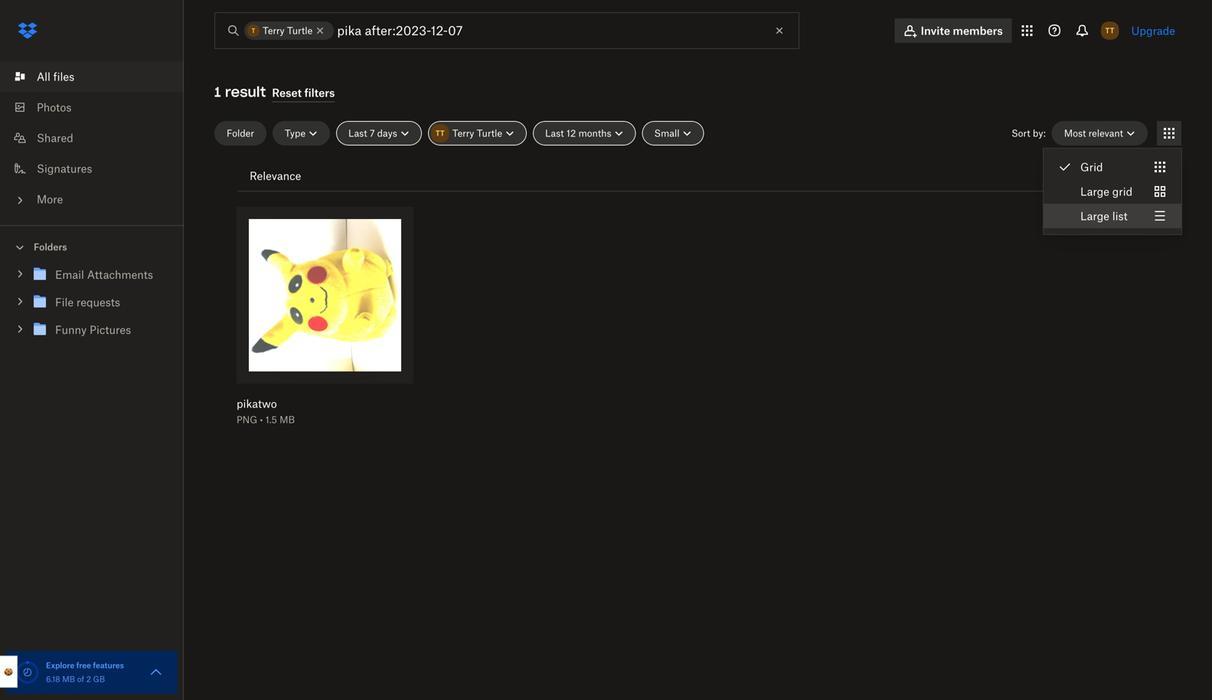 Task type: describe. For each thing, give the bounding box(es) containing it.
folders button
[[0, 235, 184, 258]]

turtle for bottom terry turtle button
[[477, 128, 503, 139]]

signatures link
[[12, 153, 184, 184]]

explore free features 6.18 mb of 2 gb
[[46, 661, 124, 684]]

upgrade link
[[1132, 24, 1176, 37]]

grid
[[1113, 185, 1133, 198]]

files
[[53, 70, 74, 83]]

all
[[37, 70, 50, 83]]

folder button
[[215, 121, 267, 146]]

1.5
[[266, 414, 277, 426]]

terry turtle for the top terry turtle button
[[263, 25, 313, 36]]

result
[[225, 83, 266, 101]]

all files
[[37, 70, 74, 83]]

pikatwo
[[237, 397, 277, 410]]

free
[[76, 661, 91, 670]]

pikatwo button
[[237, 397, 374, 411]]

photos
[[37, 101, 72, 114]]

large for large grid
[[1081, 185, 1110, 198]]

2
[[86, 675, 91, 684]]

grid
[[1081, 161, 1104, 174]]

dropbox image
[[12, 15, 43, 46]]

large list
[[1081, 210, 1128, 223]]

features
[[93, 661, 124, 670]]

all files list item
[[0, 61, 184, 92]]

of
[[77, 675, 84, 684]]

shared link
[[12, 123, 184, 153]]

terry for bottom terry turtle button
[[453, 128, 475, 139]]

mb for pikatwo
[[280, 414, 295, 426]]

by:
[[1034, 128, 1046, 139]]

0 vertical spatial terry turtle button
[[244, 21, 334, 40]]

large list radio item
[[1044, 204, 1182, 228]]

turtle for the top terry turtle button
[[287, 25, 313, 36]]

1 result
[[215, 83, 266, 101]]

menu containing grid
[[1044, 149, 1182, 234]]



Task type: vqa. For each thing, say whether or not it's contained in the screenshot.
the top TERRY TURTLE button the turtle
yes



Task type: locate. For each thing, give the bounding box(es) containing it.
1 vertical spatial terry turtle button
[[428, 121, 527, 146]]

png
[[237, 414, 258, 426]]

mb for explore
[[62, 675, 75, 684]]

upgrade
[[1132, 24, 1176, 37]]

large for large list
[[1081, 210, 1110, 223]]

mb
[[280, 414, 295, 426], [62, 675, 75, 684]]

terry for the top terry turtle button
[[263, 25, 285, 36]]

terry
[[263, 25, 285, 36], [453, 128, 475, 139]]

turtle
[[287, 25, 313, 36], [477, 128, 503, 139]]

0 horizontal spatial terry
[[263, 25, 285, 36]]

terry turtle
[[263, 25, 313, 36], [453, 128, 503, 139]]

shared
[[37, 131, 73, 144]]

0 vertical spatial mb
[[280, 414, 295, 426]]

1 horizontal spatial mb
[[280, 414, 295, 426]]

1
[[215, 83, 221, 101]]

grid radio item
[[1044, 155, 1182, 179]]

0 vertical spatial terry turtle
[[263, 25, 313, 36]]

1 vertical spatial large
[[1081, 210, 1110, 223]]

0 vertical spatial terry
[[263, 25, 285, 36]]

list
[[0, 52, 184, 225]]

0 horizontal spatial terry turtle
[[263, 25, 313, 36]]

large inside large list radio item
[[1081, 210, 1110, 223]]

sort
[[1012, 128, 1031, 139]]

1 vertical spatial terry turtle
[[453, 128, 503, 139]]

1 vertical spatial mb
[[62, 675, 75, 684]]

large left list
[[1081, 210, 1110, 223]]

more
[[37, 193, 63, 206]]

1 large from the top
[[1081, 185, 1110, 198]]

large
[[1081, 185, 1110, 198], [1081, 210, 1110, 223]]

pikatwo png • 1.5 mb
[[237, 397, 295, 426]]

relevance
[[250, 169, 301, 182]]

1 vertical spatial terry
[[453, 128, 475, 139]]

0 horizontal spatial mb
[[62, 675, 75, 684]]

mb left of
[[62, 675, 75, 684]]

large down grid
[[1081, 185, 1110, 198]]

terry turtle button
[[244, 21, 334, 40], [428, 121, 527, 146]]

menu
[[1044, 149, 1182, 234]]

6.18
[[46, 675, 60, 684]]

1 horizontal spatial terry
[[453, 128, 475, 139]]

sort by:
[[1012, 128, 1046, 139]]

group
[[0, 258, 184, 355]]

mb right 1.5
[[280, 414, 295, 426]]

•
[[260, 414, 263, 426]]

more image
[[12, 193, 28, 208]]

large grid radio item
[[1044, 179, 1182, 204]]

0 vertical spatial turtle
[[287, 25, 313, 36]]

all files link
[[12, 61, 184, 92]]

explore
[[46, 661, 74, 670]]

large inside large grid radio item
[[1081, 185, 1110, 198]]

gb
[[93, 675, 105, 684]]

2 large from the top
[[1081, 210, 1110, 223]]

photos link
[[12, 92, 184, 123]]

folder
[[227, 128, 254, 139]]

mb inside pikatwo png • 1.5 mb
[[280, 414, 295, 426]]

1 horizontal spatial terry turtle button
[[428, 121, 527, 146]]

terry turtle for bottom terry turtle button
[[453, 128, 503, 139]]

folders
[[34, 241, 67, 253]]

1 horizontal spatial terry turtle
[[453, 128, 503, 139]]

list containing all files
[[0, 52, 184, 225]]

signatures
[[37, 162, 92, 175]]

Search for content from "Terry Turtle" text field
[[337, 21, 768, 40]]

list
[[1113, 210, 1128, 223]]

file, pikatwo.png row
[[231, 207, 414, 436]]

0 horizontal spatial turtle
[[287, 25, 313, 36]]

large grid
[[1081, 185, 1133, 198]]

quota usage element
[[15, 660, 40, 685]]

1 vertical spatial turtle
[[477, 128, 503, 139]]

1 horizontal spatial turtle
[[477, 128, 503, 139]]

0 vertical spatial large
[[1081, 185, 1110, 198]]

mb inside explore free features 6.18 mb of 2 gb
[[62, 675, 75, 684]]

0 horizontal spatial terry turtle button
[[244, 21, 334, 40]]



